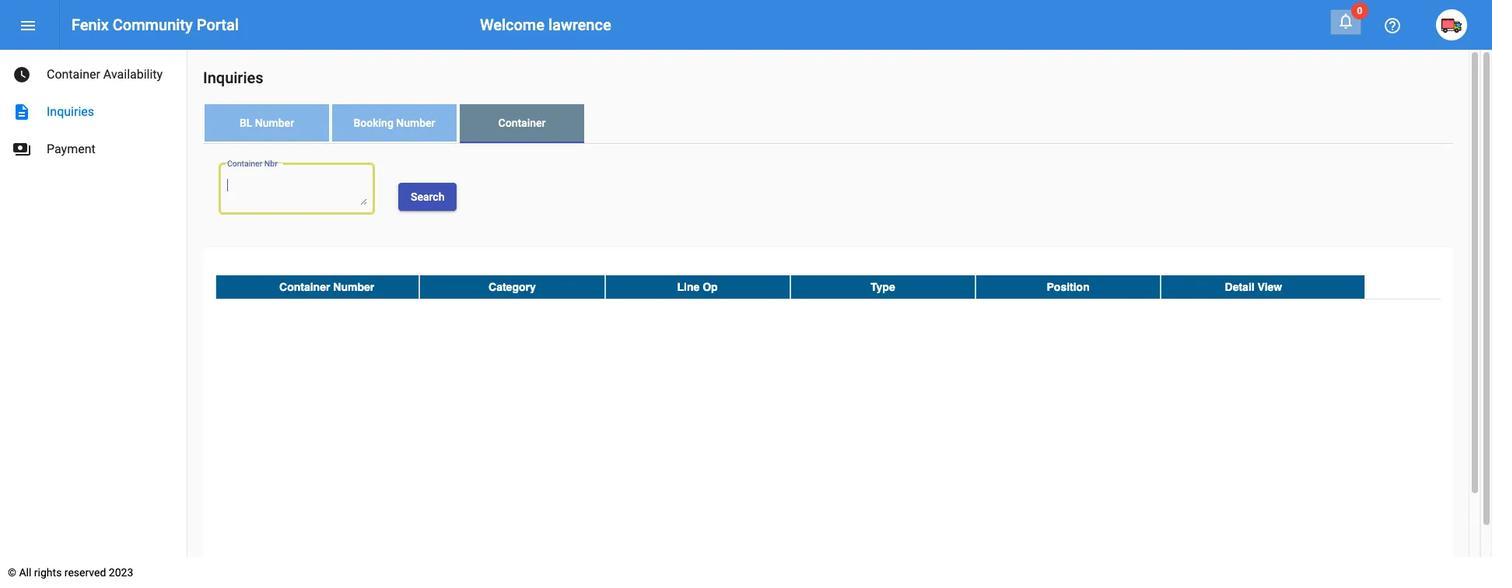 Task type: vqa. For each thing, say whether or not it's contained in the screenshot.
7th cell from the left
no



Task type: describe. For each thing, give the bounding box(es) containing it.
container for container availability
[[47, 67, 100, 82]]

1 horizontal spatial inquiries
[[203, 68, 263, 87]]

container number
[[279, 281, 374, 293]]

notifications_none button
[[1331, 9, 1362, 35]]

no color image for inquiries
[[12, 103, 31, 121]]

view
[[1258, 281, 1283, 293]]

type column header
[[790, 275, 976, 299]]

line op
[[677, 281, 718, 293]]

help_outline button
[[1377, 9, 1408, 40]]

no color image for container availability
[[12, 65, 31, 84]]

fenix
[[72, 16, 109, 34]]

search button
[[398, 183, 457, 211]]

notifications_none
[[1337, 12, 1356, 30]]

detail
[[1225, 281, 1255, 293]]

© all rights reserved 2023
[[8, 566, 133, 579]]

container for container number
[[279, 281, 330, 293]]

line
[[677, 281, 700, 293]]

inquiries inside navigation
[[47, 104, 94, 119]]

detail view column header
[[1161, 275, 1365, 299]]

row containing container number
[[216, 275, 1441, 299]]

watch_later
[[12, 65, 31, 84]]

line op column header
[[605, 275, 790, 299]]

no color image for menu button
[[19, 17, 37, 35]]

lawrence
[[549, 16, 611, 34]]

menu button
[[12, 9, 44, 40]]

©
[[8, 566, 16, 579]]

number for bl number
[[255, 117, 294, 129]]

payment
[[47, 142, 95, 156]]

position column header
[[976, 275, 1161, 299]]

category
[[489, 281, 536, 293]]

category column header
[[420, 275, 605, 299]]

search
[[411, 190, 445, 203]]

number for booking number
[[396, 117, 435, 129]]

fenix community portal
[[72, 16, 239, 34]]

bl number
[[240, 117, 294, 129]]

no color image inside help_outline popup button
[[1384, 17, 1402, 35]]

no color image for notifications_none popup button
[[1337, 12, 1356, 30]]



Task type: locate. For each thing, give the bounding box(es) containing it.
availability
[[103, 67, 163, 82]]

rights
[[34, 566, 62, 579]]

0 vertical spatial no color image
[[1384, 17, 1402, 35]]

no color image up watch_later
[[19, 17, 37, 35]]

0 vertical spatial inquiries
[[203, 68, 263, 87]]

welcome lawrence
[[480, 16, 611, 34]]

1 vertical spatial container
[[498, 117, 546, 129]]

container inside navigation
[[47, 67, 100, 82]]

no color image inside menu button
[[19, 17, 37, 35]]

booking number tab panel
[[203, 144, 1454, 588]]

0 vertical spatial container
[[47, 67, 100, 82]]

container inside column header
[[279, 281, 330, 293]]

bl number tab panel
[[203, 144, 1454, 588]]

container availability
[[47, 67, 163, 82]]

inquiries up the bl
[[203, 68, 263, 87]]

2 horizontal spatial container
[[498, 117, 546, 129]]

no color image down watch_later
[[12, 103, 31, 121]]

2 vertical spatial container
[[279, 281, 330, 293]]

booking number
[[354, 117, 435, 129]]

inquiries up payment
[[47, 104, 94, 119]]

container for container
[[498, 117, 546, 129]]

position
[[1047, 281, 1090, 293]]

no color image
[[1337, 12, 1356, 30], [19, 17, 37, 35], [12, 140, 31, 159]]

0 horizontal spatial container
[[47, 67, 100, 82]]

description
[[12, 103, 31, 121]]

navigation containing watch_later
[[0, 50, 187, 168]]

1 vertical spatial no color image
[[12, 65, 31, 84]]

community
[[113, 16, 193, 34]]

1 horizontal spatial container
[[279, 281, 330, 293]]

no color image containing description
[[12, 103, 31, 121]]

inquiries
[[203, 68, 263, 87], [47, 104, 94, 119]]

number
[[255, 117, 294, 129], [396, 117, 435, 129], [333, 281, 374, 293]]

0 horizontal spatial inquiries
[[47, 104, 94, 119]]

op
[[703, 281, 718, 293]]

no color image inside notifications_none popup button
[[1337, 12, 1356, 30]]

payments
[[12, 140, 31, 159]]

1 vertical spatial inquiries
[[47, 104, 94, 119]]

no color image containing watch_later
[[12, 65, 31, 84]]

number for container number
[[333, 281, 374, 293]]

no color image containing notifications_none
[[1337, 12, 1356, 30]]

no color image
[[1384, 17, 1402, 35], [12, 65, 31, 84], [12, 103, 31, 121]]

menu
[[19, 17, 37, 35]]

2 horizontal spatial number
[[396, 117, 435, 129]]

no color image up description
[[12, 65, 31, 84]]

portal
[[197, 16, 239, 34]]

1 horizontal spatial number
[[333, 281, 374, 293]]

welcome
[[480, 16, 545, 34]]

row
[[216, 275, 1441, 299]]

None text field
[[227, 177, 367, 205]]

container number column header
[[216, 275, 420, 299]]

2 vertical spatial no color image
[[12, 103, 31, 121]]

all
[[19, 566, 31, 579]]

no color image left help_outline popup button on the top of the page
[[1337, 12, 1356, 30]]

bl
[[240, 117, 252, 129]]

type
[[871, 281, 895, 293]]

number inside column header
[[333, 281, 374, 293]]

help_outline
[[1384, 17, 1402, 35]]

navigation
[[0, 50, 187, 168]]

no color image right notifications_none popup button
[[1384, 17, 1402, 35]]

booking
[[354, 117, 394, 129]]

container
[[47, 67, 100, 82], [498, 117, 546, 129], [279, 281, 330, 293]]

reserved
[[64, 566, 106, 579]]

no color image containing payments
[[12, 140, 31, 159]]

detail view
[[1225, 281, 1283, 293]]

no color image containing menu
[[19, 17, 37, 35]]

no color image down description
[[12, 140, 31, 159]]

2023
[[109, 566, 133, 579]]

0 horizontal spatial number
[[255, 117, 294, 129]]

no color image containing help_outline
[[1384, 17, 1402, 35]]



